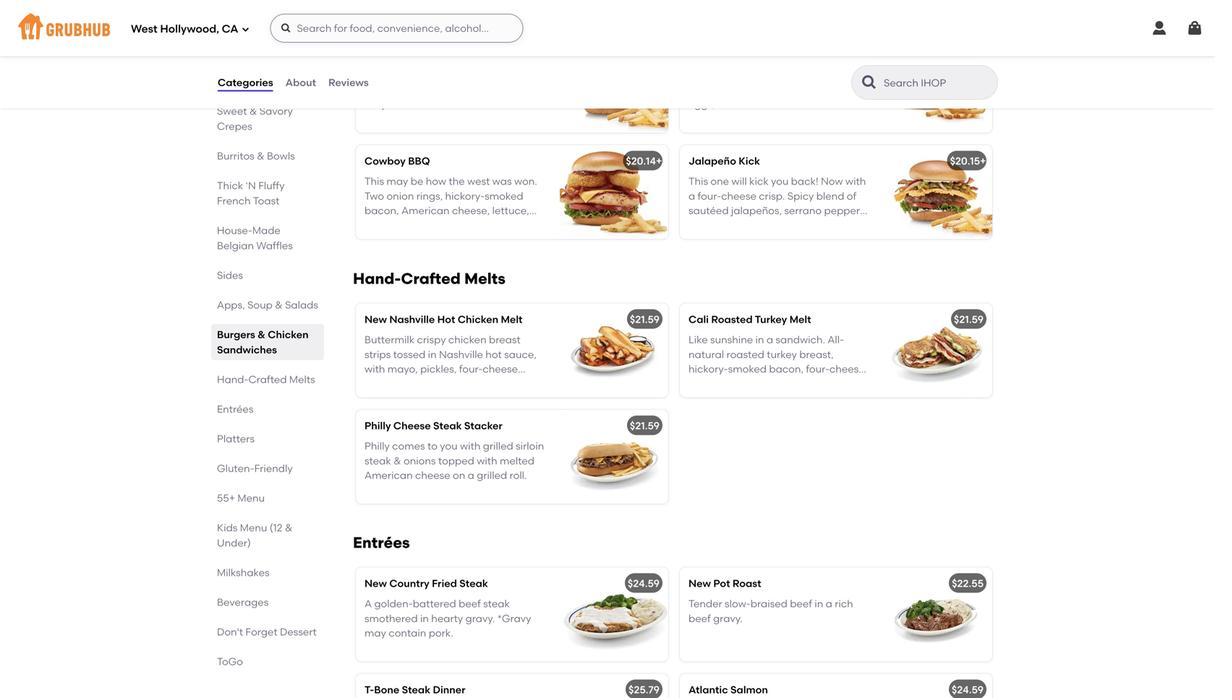 Task type: describe. For each thing, give the bounding box(es) containing it.
sweet
[[217, 105, 247, 117]]

bun.
[[689, 84, 710, 96]]

& inside this may be how the west was won. two onion rings, hickory-smoked bacon, american cheese, lettuce, tomato & tangy bbq sauce.
[[404, 219, 411, 232]]

burgers & chicken sandwiches tab
[[217, 327, 318, 357]]

philly cheese steak stacker image
[[560, 410, 669, 504]]

smothered
[[365, 612, 418, 625]]

t-bone steak dinner image
[[560, 674, 669, 698]]

jam,
[[443, 69, 465, 81]]

reviews button
[[328, 56, 370, 109]]

bourbon bacon jam
[[365, 48, 466, 61]]

how inside we know how to put breakfast on a bun. hickory-smoked bacon, fried egg*, american cheese & ihop® sauce
[[735, 69, 756, 81]]

1 vertical spatial grilled
[[477, 469, 507, 482]]

stacker
[[464, 420, 503, 432]]

slow-
[[725, 598, 751, 610]]

smoked inside we know how to put breakfast on a bun. hickory-smoked bacon, fried egg*, american cheese & ihop® sauce
[[754, 84, 792, 96]]

sauce
[[689, 113, 720, 125]]

two
[[365, 190, 384, 202]]

was
[[492, 175, 512, 187]]

burgers
[[217, 328, 255, 341]]

new pot roast
[[689, 577, 761, 590]]

how inside this may be how the west was won. two onion rings, hickory-smoked bacon, american cheese, lettuce, tomato & tangy bbq sauce.
[[426, 175, 446, 187]]

smoked inside this may be how the west was won. two onion rings, hickory-smoked bacon, american cheese, lettuce, tomato & tangy bbq sauce.
[[485, 190, 523, 202]]

menu for 55+
[[238, 492, 265, 504]]

gluten-friendly
[[217, 462, 293, 475]]

& inside sweet & savory crepes
[[250, 105, 257, 117]]

thick 'n fluffy french toast
[[217, 179, 285, 207]]

bourbon bacon jam, hickory-smoked bacon, american cheese, lettuce & mayo.
[[365, 69, 545, 111]]

about
[[286, 76, 316, 89]]

hand-crafted melts tab
[[217, 372, 318, 387]]

you
[[440, 440, 458, 452]]

fluffy
[[258, 179, 285, 192]]

pot
[[714, 577, 730, 590]]

jam
[[444, 48, 466, 61]]

don't
[[217, 626, 243, 638]]

bowls
[[267, 150, 295, 162]]

a inside philly comes to you with grilled sirloin steak & onions topped with melted american cheese on a grilled roll.
[[468, 469, 475, 482]]

steak for dinner
[[402, 684, 431, 696]]

salads
[[285, 299, 318, 311]]

1 melt from the left
[[501, 313, 523, 325]]

big brunch
[[689, 48, 743, 61]]

lettuce,
[[492, 205, 529, 217]]

thick 'n fluffy french toast tab
[[217, 178, 318, 208]]

t-bone steak dinner
[[365, 684, 466, 696]]

steak for stacker
[[433, 420, 462, 432]]

0 horizontal spatial svg image
[[280, 22, 292, 34]]

rich
[[835, 598, 853, 610]]

'n
[[246, 179, 256, 192]]

search icon image
[[861, 74, 878, 91]]

new country fried steak image
[[560, 567, 669, 662]]

$20.15 + for bourbon bacon jam, hickory-smoked bacon, american cheese, lettuce & mayo.
[[626, 48, 662, 61]]

philly for philly comes to you with grilled sirloin steak & onions topped with melted american cheese on a grilled roll.
[[365, 440, 390, 452]]

rings,
[[417, 190, 443, 202]]

bacon, inside we know how to put breakfast on a bun. hickory-smoked bacon, fried egg*, american cheese & ihop® sauce
[[795, 84, 829, 96]]

cheese, inside this may be how the west was won. two onion rings, hickory-smoked bacon, american cheese, lettuce, tomato & tangy bbq sauce.
[[452, 205, 490, 217]]

on inside philly comes to you with grilled sirloin steak & onions topped with melted american cheese on a grilled roll.
[[453, 469, 465, 482]]

brunch
[[707, 48, 743, 61]]

about button
[[285, 56, 317, 109]]

1 horizontal spatial svg image
[[1151, 20, 1168, 37]]

steak inside philly comes to you with grilled sirloin steak & onions topped with melted american cheese on a grilled roll.
[[365, 455, 391, 467]]

bacon
[[409, 69, 441, 81]]

$20.15 for we know how to put breakfast on a bun. hickory-smoked bacon, fried egg*, american cheese & ihop® sauce
[[950, 48, 980, 61]]

+ for bourbon bacon jam, hickory-smoked bacon, american cheese, lettuce & mayo.
[[656, 48, 662, 61]]

under)
[[217, 537, 251, 549]]

new for hand-crafted melts
[[365, 313, 387, 325]]

apps, soup & salads
[[217, 299, 318, 311]]

0 vertical spatial grilled
[[483, 440, 513, 452]]

french
[[217, 195, 251, 207]]

a
[[365, 598, 372, 610]]

milkshakes
[[217, 566, 270, 579]]

bbq inside this may be how the west was won. two onion rings, hickory-smoked bacon, american cheese, lettuce, tomato & tangy bbq sauce.
[[445, 219, 466, 232]]

big
[[689, 48, 705, 61]]

$24.59 for atlantic salmon image
[[952, 684, 984, 696]]

sauce.
[[469, 219, 501, 232]]

house-
[[217, 224, 252, 237]]

hickory-
[[713, 84, 754, 96]]

cheese, inside 'bourbon bacon jam, hickory-smoked bacon, american cheese, lettuce & mayo.'
[[452, 84, 490, 96]]

we
[[689, 69, 705, 81]]

fried
[[432, 577, 457, 590]]

tender slow-braised beef in a rich beef gravy.
[[689, 598, 853, 625]]

melts inside tab
[[289, 373, 315, 386]]

ca
[[222, 23, 238, 36]]

bourbon bacon jam image
[[560, 39, 669, 133]]

beef for in
[[790, 598, 812, 610]]

t-
[[365, 684, 374, 696]]

cheese inside we know how to put breakfast on a bun. hickory-smoked bacon, fried egg*, american cheese & ihop® sauce
[[767, 98, 803, 111]]

& inside burgers & chicken sandwiches
[[258, 328, 265, 341]]

beverages tab
[[217, 595, 318, 610]]

waffles
[[256, 239, 293, 252]]

smoked inside 'bourbon bacon jam, hickory-smoked bacon, american cheese, lettuce & mayo.'
[[507, 69, 545, 81]]

don't forget dessert
[[217, 626, 317, 638]]

friendly
[[254, 462, 293, 475]]

salmon
[[731, 684, 768, 696]]

& inside kids menu (12 & under)
[[285, 522, 293, 534]]

2 melt from the left
[[790, 313, 811, 325]]

$25.79
[[629, 684, 660, 696]]

crepes
[[217, 120, 252, 132]]

chicken inside burgers & chicken sandwiches
[[268, 328, 309, 341]]

cowboy bbq
[[365, 155, 430, 167]]

$21.59 for cali roasted turkey melt
[[954, 313, 984, 325]]

$24.59 for the "new country fried steak" image
[[628, 577, 660, 590]]

golden-
[[374, 598, 413, 610]]

1 vertical spatial steak
[[460, 577, 488, 590]]

new up tender
[[689, 577, 711, 590]]

atlantic
[[689, 684, 728, 696]]

forget
[[246, 626, 278, 638]]

hand- inside tab
[[217, 373, 249, 386]]

west hollywood, ca
[[131, 23, 238, 36]]

savory
[[260, 105, 293, 117]]

gluten-
[[217, 462, 254, 475]]

$21.59 for philly cheese steak stacker
[[630, 420, 660, 432]]

tomato
[[365, 219, 401, 232]]

1 horizontal spatial hand-crafted melts
[[353, 269, 506, 288]]

on inside we know how to put breakfast on a bun. hickory-smoked bacon, fried egg*, american cheese & ihop® sauce
[[839, 69, 852, 81]]

beef for steak
[[459, 598, 481, 610]]

hollywood,
[[160, 23, 219, 36]]

menu for kids
[[240, 522, 267, 534]]

55+ menu tab
[[217, 491, 318, 506]]

new pot roast image
[[884, 567, 993, 662]]

kids menu (12 & under) tab
[[217, 520, 318, 551]]

roast
[[733, 577, 761, 590]]

(12
[[270, 522, 283, 534]]

hand-crafted melts inside the hand-crafted melts tab
[[217, 373, 315, 386]]

& inside we know how to put breakfast on a bun. hickory-smoked bacon, fried egg*, american cheese & ihop® sauce
[[805, 98, 813, 111]]

0 horizontal spatial svg image
[[241, 25, 250, 34]]

1 horizontal spatial svg image
[[1187, 20, 1204, 37]]

gravy. for hearty
[[466, 612, 495, 625]]

cheese inside philly comes to you with grilled sirloin steak & onions topped with melted american cheese on a grilled roll.
[[415, 469, 451, 482]]

battered
[[413, 598, 456, 610]]

bourbon for bourbon bacon jam
[[365, 48, 407, 61]]

be
[[411, 175, 424, 187]]

sweet & savory crepes tab
[[217, 103, 318, 134]]

crafted inside tab
[[249, 373, 287, 386]]

comes
[[392, 440, 425, 452]]

a golden-battered beef steak smothered in hearty gravy.  *gravy may contain pork.
[[365, 598, 531, 639]]

beverages
[[217, 596, 269, 608]]

0 vertical spatial melts
[[464, 269, 506, 288]]

cali roasted turkey melt
[[689, 313, 811, 325]]

american inside this may be how the west was won. two onion rings, hickory-smoked bacon, american cheese, lettuce, tomato & tangy bbq sauce.
[[402, 205, 450, 217]]

turkey
[[755, 313, 787, 325]]

the
[[449, 175, 465, 187]]

pork.
[[429, 627, 453, 639]]

burritos & bowls
[[217, 150, 295, 162]]

cali
[[689, 313, 709, 325]]

jalapeño kick
[[689, 155, 760, 167]]

braised
[[751, 598, 788, 610]]

kids menu (12 & under)
[[217, 522, 293, 549]]

sandwiches
[[217, 344, 277, 356]]

made
[[252, 224, 281, 237]]

apps,
[[217, 299, 245, 311]]



Task type: vqa. For each thing, say whether or not it's contained in the screenshot.
$22.55
yes



Task type: locate. For each thing, give the bounding box(es) containing it.
beef down tender
[[689, 612, 711, 625]]

in left rich
[[815, 598, 824, 610]]

soup
[[247, 299, 273, 311]]

to left you
[[428, 440, 438, 452]]

entrées up platters
[[217, 403, 254, 415]]

big brunch image
[[884, 39, 993, 133]]

0 vertical spatial hickory-
[[467, 69, 507, 81]]

crafted up new nashville hot chicken melt
[[401, 269, 461, 288]]

1 bourbon from the top
[[365, 48, 407, 61]]

0 vertical spatial $24.59
[[628, 577, 660, 590]]

2 gravy. from the left
[[713, 612, 743, 625]]

platters
[[217, 433, 255, 445]]

kick
[[739, 155, 760, 167]]

cowboy bbq image
[[560, 145, 669, 239]]

belgian
[[217, 239, 254, 252]]

beef right braised
[[790, 598, 812, 610]]

hickory- inside this may be how the west was won. two onion rings, hickory-smoked bacon, american cheese, lettuce, tomato & tangy bbq sauce.
[[445, 190, 485, 202]]

1 vertical spatial melts
[[289, 373, 315, 386]]

1 vertical spatial bourbon
[[365, 69, 406, 81]]

hickory- down the the
[[445, 190, 485, 202]]

steak inside a golden-battered beef steak smothered in hearty gravy.  *gravy may contain pork.
[[483, 598, 510, 610]]

sides tab
[[217, 268, 318, 283]]

a down topped
[[468, 469, 475, 482]]

egg*,
[[689, 98, 714, 111]]

0 vertical spatial smoked
[[507, 69, 545, 81]]

a left search icon
[[854, 69, 861, 81]]

american inside we know how to put breakfast on a bun. hickory-smoked bacon, fried egg*, american cheese & ihop® sauce
[[717, 98, 765, 111]]

svg image
[[1187, 20, 1204, 37], [241, 25, 250, 34]]

bacon, up tomato
[[365, 205, 399, 217]]

crafted up the 'entrées' tab
[[249, 373, 287, 386]]

svg image
[[1151, 20, 1168, 37], [280, 22, 292, 34]]

philly left cheese
[[365, 420, 391, 432]]

0 vertical spatial menu
[[238, 492, 265, 504]]

bbq right tangy
[[445, 219, 466, 232]]

1 vertical spatial crafted
[[249, 373, 287, 386]]

steak right bone at the bottom left of the page
[[402, 684, 431, 696]]

a inside 'tender slow-braised beef in a rich beef gravy.'
[[826, 598, 833, 610]]

american inside philly comes to you with grilled sirloin steak & onions topped with melted american cheese on a grilled roll.
[[365, 469, 413, 482]]

burgers & chicken sandwiches
[[217, 328, 309, 356]]

0 horizontal spatial to
[[428, 440, 438, 452]]

2 horizontal spatial a
[[854, 69, 861, 81]]

platters tab
[[217, 431, 318, 446]]

0 vertical spatial on
[[839, 69, 852, 81]]

2 philly from the top
[[365, 440, 390, 452]]

hand- down sandwiches
[[217, 373, 249, 386]]

house-made belgian waffles
[[217, 224, 293, 252]]

$21.59
[[630, 313, 660, 325], [954, 313, 984, 325], [630, 420, 660, 432]]

may down smothered
[[365, 627, 386, 639]]

gravy. down slow- at the bottom of the page
[[713, 612, 743, 625]]

1 vertical spatial cheese
[[415, 469, 451, 482]]

crafted
[[401, 269, 461, 288], [249, 373, 287, 386]]

bacon, inside this may be how the west was won. two onion rings, hickory-smoked bacon, american cheese, lettuce, tomato & tangy bbq sauce.
[[365, 205, 399, 217]]

0 vertical spatial chicken
[[458, 313, 499, 325]]

bacon, down breakfast
[[795, 84, 829, 96]]

1 vertical spatial cheese,
[[452, 205, 490, 217]]

1 vertical spatial steak
[[483, 598, 510, 610]]

new nashville hot chicken melt
[[365, 313, 523, 325]]

& right soup
[[275, 299, 283, 311]]

on up fried
[[839, 69, 852, 81]]

steak up *gravy
[[483, 598, 510, 610]]

gravy. right hearty
[[466, 612, 495, 625]]

west
[[467, 175, 490, 187]]

american inside 'bourbon bacon jam, hickory-smoked bacon, american cheese, lettuce & mayo.'
[[402, 84, 450, 96]]

topped
[[438, 455, 475, 467]]

0 vertical spatial cheese
[[767, 98, 803, 111]]

+ for we know how to put breakfast on a bun. hickory-smoked bacon, fried egg*, american cheese & ihop® sauce
[[980, 48, 986, 61]]

house-made belgian waffles tab
[[217, 223, 318, 253]]

0 vertical spatial in
[[815, 598, 824, 610]]

entrées inside tab
[[217, 403, 254, 415]]

cheese, up sauce.
[[452, 205, 490, 217]]

0 horizontal spatial a
[[468, 469, 475, 482]]

with up topped
[[460, 440, 481, 452]]

gravy. for beef
[[713, 612, 743, 625]]

Search IHOP search field
[[883, 76, 993, 90]]

0 vertical spatial a
[[854, 69, 861, 81]]

&
[[529, 84, 537, 96], [805, 98, 813, 111], [250, 105, 257, 117], [257, 150, 265, 162], [404, 219, 411, 232], [275, 299, 283, 311], [258, 328, 265, 341], [394, 455, 401, 467], [285, 522, 293, 534]]

beef inside a golden-battered beef steak smothered in hearty gravy.  *gravy may contain pork.
[[459, 598, 481, 610]]

2 vertical spatial a
[[826, 598, 833, 610]]

dessert
[[280, 626, 317, 638]]

roasted
[[711, 313, 753, 325]]

2 vertical spatial steak
[[402, 684, 431, 696]]

american down bacon
[[402, 84, 450, 96]]

0 horizontal spatial in
[[420, 612, 429, 625]]

apps, soup & salads tab
[[217, 297, 318, 313]]

0 vertical spatial hand-crafted melts
[[353, 269, 506, 288]]

menu right 55+
[[238, 492, 265, 504]]

thick
[[217, 179, 243, 192]]

0 horizontal spatial cheese
[[415, 469, 451, 482]]

new up the a
[[365, 577, 387, 590]]

0 vertical spatial may
[[387, 175, 408, 187]]

roll.
[[510, 469, 527, 482]]

onions
[[404, 455, 436, 467]]

a left rich
[[826, 598, 833, 610]]

melts up the 'entrées' tab
[[289, 373, 315, 386]]

0 vertical spatial bourbon
[[365, 48, 407, 61]]

breakfast
[[790, 69, 837, 81]]

0 horizontal spatial melts
[[289, 373, 315, 386]]

0 vertical spatial philly
[[365, 420, 391, 432]]

milkshakes tab
[[217, 565, 318, 580]]

west
[[131, 23, 158, 36]]

+
[[656, 48, 662, 61], [980, 48, 986, 61], [656, 155, 662, 167], [980, 155, 986, 167]]

philly left comes
[[365, 440, 390, 452]]

may inside a golden-battered beef steak smothered in hearty gravy.  *gravy may contain pork.
[[365, 627, 386, 639]]

1 horizontal spatial bbq
[[445, 219, 466, 232]]

american down the hickory-
[[717, 98, 765, 111]]

1 vertical spatial bbq
[[445, 219, 466, 232]]

in
[[815, 598, 824, 610], [420, 612, 429, 625]]

$20.15 for bourbon bacon jam, hickory-smoked bacon, american cheese, lettuce & mayo.
[[626, 48, 656, 61]]

hand-crafted melts up new nashville hot chicken melt
[[353, 269, 506, 288]]

tangy
[[414, 219, 442, 232]]

1 vertical spatial how
[[426, 175, 446, 187]]

melts
[[464, 269, 506, 288], [289, 373, 315, 386]]

fried
[[832, 84, 854, 96]]

0 vertical spatial steak
[[433, 420, 462, 432]]

to inside we know how to put breakfast on a bun. hickory-smoked bacon, fried egg*, american cheese & ihop® sauce
[[758, 69, 768, 81]]

bourbon for bourbon bacon jam, hickory-smoked bacon, american cheese, lettuce & mayo.
[[365, 69, 406, 81]]

cali roasted turkey melt image
[[884, 303, 993, 397]]

& left the bowls
[[257, 150, 265, 162]]

hickory- inside 'bourbon bacon jam, hickory-smoked bacon, american cheese, lettuce & mayo.'
[[467, 69, 507, 81]]

menu inside tab
[[238, 492, 265, 504]]

bourbon inside 'bourbon bacon jam, hickory-smoked bacon, american cheese, lettuce & mayo.'
[[365, 69, 406, 81]]

melt right turkey at top right
[[790, 313, 811, 325]]

sirloin
[[516, 440, 544, 452]]

1 horizontal spatial crafted
[[401, 269, 461, 288]]

cheese
[[394, 420, 431, 432]]

0 vertical spatial with
[[460, 440, 481, 452]]

0 vertical spatial steak
[[365, 455, 391, 467]]

1 horizontal spatial gravy.
[[713, 612, 743, 625]]

bacon, inside 'bourbon bacon jam, hickory-smoked bacon, american cheese, lettuce & mayo.'
[[365, 84, 399, 96]]

chicken right hot
[[458, 313, 499, 325]]

gluten-friendly tab
[[217, 461, 318, 476]]

1 gravy. from the left
[[466, 612, 495, 625]]

1 vertical spatial hickory-
[[445, 190, 485, 202]]

categories
[[218, 76, 273, 89]]

we know how to put breakfast on a bun. hickory-smoked bacon, fried egg*, american cheese & ihop® sauce
[[689, 69, 861, 125]]

bourbon up mayo.
[[365, 69, 406, 81]]

main navigation navigation
[[0, 0, 1215, 56]]

entrées tab
[[217, 402, 318, 417]]

steak
[[433, 420, 462, 432], [460, 577, 488, 590], [402, 684, 431, 696]]

*gravy
[[498, 612, 531, 625]]

0 horizontal spatial crafted
[[249, 373, 287, 386]]

don't forget dessert tab
[[217, 624, 318, 640]]

bbq up be
[[408, 155, 430, 167]]

1 vertical spatial to
[[428, 440, 438, 452]]

menu inside kids menu (12 & under)
[[240, 522, 267, 534]]

philly cheese steak stacker
[[365, 420, 503, 432]]

0 vertical spatial entrées
[[217, 403, 254, 415]]

cheese down put
[[767, 98, 803, 111]]

1 vertical spatial on
[[453, 469, 465, 482]]

nashville
[[389, 313, 435, 325]]

entrées up country
[[353, 533, 410, 552]]

& right sweet at the top left
[[250, 105, 257, 117]]

menu
[[238, 492, 265, 504], [240, 522, 267, 534]]

bacon, up mayo.
[[365, 84, 399, 96]]

steak right fried on the bottom
[[460, 577, 488, 590]]

new left nashville
[[365, 313, 387, 325]]

american down onions
[[365, 469, 413, 482]]

0 horizontal spatial steak
[[365, 455, 391, 467]]

menu left (12
[[240, 522, 267, 534]]

togo tab
[[217, 654, 318, 669]]

smoked up "lettuce"
[[507, 69, 545, 81]]

55+
[[217, 492, 235, 504]]

on down topped
[[453, 469, 465, 482]]

1 vertical spatial with
[[477, 455, 498, 467]]

Search for food, convenience, alcohol... search field
[[270, 14, 523, 43]]

steak left onions
[[365, 455, 391, 467]]

bourbon
[[365, 48, 407, 61], [365, 69, 406, 81]]

$24.59
[[628, 577, 660, 590], [952, 684, 984, 696]]

smoked down was
[[485, 190, 523, 202]]

1 philly from the top
[[365, 420, 391, 432]]

0 horizontal spatial beef
[[459, 598, 481, 610]]

1 vertical spatial entrées
[[353, 533, 410, 552]]

cheese down onions
[[415, 469, 451, 482]]

1 horizontal spatial cheese
[[767, 98, 803, 111]]

0 horizontal spatial hand-crafted melts
[[217, 373, 315, 386]]

1 horizontal spatial a
[[826, 598, 833, 610]]

0 horizontal spatial entrées
[[217, 403, 254, 415]]

with left melted
[[477, 455, 498, 467]]

this
[[365, 175, 384, 187]]

2 bourbon from the top
[[365, 69, 406, 81]]

1 vertical spatial may
[[365, 627, 386, 639]]

$21.59 for new nashville hot chicken melt
[[630, 313, 660, 325]]

ihop®
[[815, 98, 846, 111]]

cheese
[[767, 98, 803, 111], [415, 469, 451, 482]]

to left put
[[758, 69, 768, 81]]

0 horizontal spatial how
[[426, 175, 446, 187]]

$20.15 +
[[626, 48, 662, 61], [950, 48, 986, 61], [950, 155, 986, 167]]

1 vertical spatial chicken
[[268, 328, 309, 341]]

chicken down salads
[[268, 328, 309, 341]]

0 vertical spatial to
[[758, 69, 768, 81]]

sweet & savory crepes
[[217, 105, 293, 132]]

1 vertical spatial hand-
[[217, 373, 249, 386]]

how up rings,
[[426, 175, 446, 187]]

american up tangy
[[402, 205, 450, 217]]

philly inside philly comes to you with grilled sirloin steak & onions topped with melted american cheese on a grilled roll.
[[365, 440, 390, 452]]

1 vertical spatial $24.59
[[952, 684, 984, 696]]

0 horizontal spatial bbq
[[408, 155, 430, 167]]

in inside a golden-battered beef steak smothered in hearty gravy.  *gravy may contain pork.
[[420, 612, 429, 625]]

1 vertical spatial hand-crafted melts
[[217, 373, 315, 386]]

steak up you
[[433, 420, 462, 432]]

0 vertical spatial hand-
[[353, 269, 401, 288]]

in inside 'tender slow-braised beef in a rich beef gravy.'
[[815, 598, 824, 610]]

lettuce
[[492, 84, 527, 96]]

to inside philly comes to you with grilled sirloin steak & onions topped with melted american cheese on a grilled roll.
[[428, 440, 438, 452]]

hot
[[437, 313, 455, 325]]

1 vertical spatial smoked
[[754, 84, 792, 96]]

beef up hearty
[[459, 598, 481, 610]]

0 vertical spatial crafted
[[401, 269, 461, 288]]

1 horizontal spatial melts
[[464, 269, 506, 288]]

1 horizontal spatial beef
[[689, 612, 711, 625]]

& inside philly comes to you with grilled sirloin steak & onions topped with melted american cheese on a grilled roll.
[[394, 455, 401, 467]]

1 horizontal spatial on
[[839, 69, 852, 81]]

1 horizontal spatial melt
[[790, 313, 811, 325]]

0 horizontal spatial gravy.
[[466, 612, 495, 625]]

onion
[[387, 190, 414, 202]]

1 horizontal spatial entrées
[[353, 533, 410, 552]]

2 cheese, from the top
[[452, 205, 490, 217]]

may up onion
[[387, 175, 408, 187]]

0 horizontal spatial hand-
[[217, 373, 249, 386]]

know
[[707, 69, 733, 81]]

2 horizontal spatial beef
[[790, 598, 812, 610]]

new country fried steak
[[365, 577, 488, 590]]

how up the hickory-
[[735, 69, 756, 81]]

philly for philly cheese steak stacker
[[365, 420, 391, 432]]

gravy.
[[466, 612, 495, 625], [713, 612, 743, 625]]

won.
[[514, 175, 537, 187]]

1 horizontal spatial how
[[735, 69, 756, 81]]

american
[[402, 84, 450, 96], [717, 98, 765, 111], [402, 205, 450, 217], [365, 469, 413, 482]]

1 horizontal spatial hand-
[[353, 269, 401, 288]]

0 vertical spatial bbq
[[408, 155, 430, 167]]

hickory- up "lettuce"
[[467, 69, 507, 81]]

1 horizontal spatial chicken
[[458, 313, 499, 325]]

gravy. inside a golden-battered beef steak smothered in hearty gravy.  *gravy may contain pork.
[[466, 612, 495, 625]]

+ for this may be how the west was won. two onion rings, hickory-smoked bacon, american cheese, lettuce, tomato & tangy bbq sauce.
[[656, 155, 662, 167]]

melts down sauce.
[[464, 269, 506, 288]]

1 vertical spatial in
[[420, 612, 429, 625]]

0 vertical spatial cheese,
[[452, 84, 490, 96]]

new nashville hot chicken melt image
[[560, 303, 669, 397]]

how
[[735, 69, 756, 81], [426, 175, 446, 187]]

0 horizontal spatial may
[[365, 627, 386, 639]]

& right "lettuce"
[[529, 84, 537, 96]]

2 vertical spatial smoked
[[485, 190, 523, 202]]

bourbon down search for food, convenience, alcohol... search field
[[365, 48, 407, 61]]

1 vertical spatial philly
[[365, 440, 390, 452]]

1 horizontal spatial in
[[815, 598, 824, 610]]

0 horizontal spatial melt
[[501, 313, 523, 325]]

country
[[389, 577, 430, 590]]

0 horizontal spatial chicken
[[268, 328, 309, 341]]

grilled up melted
[[483, 440, 513, 452]]

reviews
[[329, 76, 369, 89]]

0 horizontal spatial on
[[453, 469, 465, 482]]

0 horizontal spatial $24.59
[[628, 577, 660, 590]]

1 horizontal spatial to
[[758, 69, 768, 81]]

1 horizontal spatial steak
[[483, 598, 510, 610]]

smoked down put
[[754, 84, 792, 96]]

mayo.
[[365, 98, 395, 111]]

melt right hot
[[501, 313, 523, 325]]

& down comes
[[394, 455, 401, 467]]

& left ihop®
[[805, 98, 813, 111]]

1 vertical spatial menu
[[240, 522, 267, 534]]

hickory-
[[467, 69, 507, 81], [445, 190, 485, 202]]

cowboy
[[365, 155, 406, 167]]

& left tangy
[[404, 219, 411, 232]]

hand- down tomato
[[353, 269, 401, 288]]

in down battered
[[420, 612, 429, 625]]

$20.15 + for we know how to put breakfast on a bun. hickory-smoked bacon, fried egg*, american cheese & ihop® sauce
[[950, 48, 986, 61]]

1 horizontal spatial may
[[387, 175, 408, 187]]

burritos & bowls tab
[[217, 148, 318, 164]]

1 cheese, from the top
[[452, 84, 490, 96]]

bbq
[[408, 155, 430, 167], [445, 219, 466, 232]]

new for entrées
[[365, 577, 387, 590]]

0 vertical spatial how
[[735, 69, 756, 81]]

& right (12
[[285, 522, 293, 534]]

new
[[365, 313, 387, 325], [365, 577, 387, 590], [689, 577, 711, 590]]

grilled left the roll.
[[477, 469, 507, 482]]

$20.15
[[626, 48, 656, 61], [950, 48, 980, 61], [950, 155, 980, 167]]

gravy. inside 'tender slow-braised beef in a rich beef gravy.'
[[713, 612, 743, 625]]

atlantic salmon image
[[884, 674, 993, 698]]

may inside this may be how the west was won. two onion rings, hickory-smoked bacon, american cheese, lettuce, tomato & tangy bbq sauce.
[[387, 175, 408, 187]]

melted
[[500, 455, 535, 467]]

& inside 'bourbon bacon jam, hickory-smoked bacon, american cheese, lettuce & mayo.'
[[529, 84, 537, 96]]

philly
[[365, 420, 391, 432], [365, 440, 390, 452]]

philly comes to you with grilled sirloin steak & onions topped with melted american cheese on a grilled roll.
[[365, 440, 544, 482]]

& up sandwiches
[[258, 328, 265, 341]]

1 vertical spatial a
[[468, 469, 475, 482]]

cheese, down jam,
[[452, 84, 490, 96]]

hand-crafted melts up the 'entrées' tab
[[217, 373, 315, 386]]

contain
[[389, 627, 426, 639]]

1 horizontal spatial $24.59
[[952, 684, 984, 696]]

jalapeño kick image
[[884, 145, 993, 239]]

a inside we know how to put breakfast on a bun. hickory-smoked bacon, fried egg*, american cheese & ihop® sauce
[[854, 69, 861, 81]]



